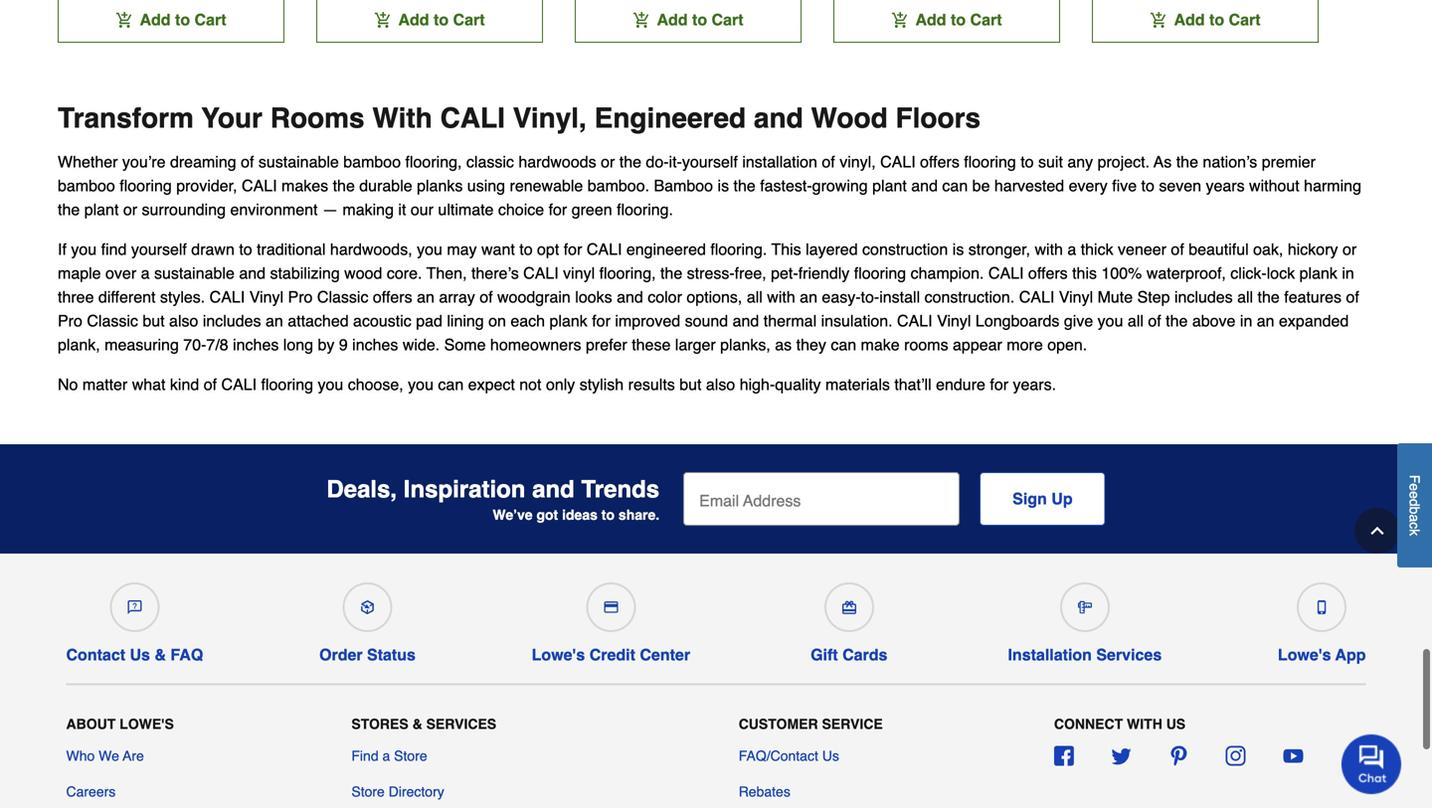 Task type: locate. For each thing, give the bounding box(es) containing it.
of up growing
[[822, 153, 835, 171]]

0 horizontal spatial sustainable
[[154, 264, 235, 283]]

drawn
[[191, 240, 235, 259]]

offers down floors
[[920, 153, 960, 171]]

3 cart from the left
[[712, 11, 743, 29]]

expect
[[468, 376, 515, 394]]

connect with us
[[1054, 717, 1186, 733]]

0 horizontal spatial in
[[1240, 312, 1252, 330]]

you right if
[[71, 240, 97, 259]]

cali up longboards
[[1019, 288, 1054, 306]]

2 horizontal spatial or
[[1343, 240, 1357, 259]]

1 vertical spatial services
[[426, 717, 496, 733]]

can left be at the right top
[[942, 177, 968, 195]]

or up find
[[123, 201, 137, 219]]

find
[[101, 240, 127, 259]]

0 horizontal spatial includes
[[203, 312, 261, 330]]

1 horizontal spatial all
[[1128, 312, 1144, 330]]

chevron up image
[[1367, 521, 1387, 541]]

store down stores & services
[[394, 749, 427, 764]]

1 vertical spatial but
[[679, 376, 702, 394]]

flooring, up looks
[[599, 264, 656, 283]]

ideas
[[562, 507, 598, 523]]

1 horizontal spatial but
[[679, 376, 702, 394]]

vinyl down construction.
[[937, 312, 971, 330]]

you
[[71, 240, 97, 259], [417, 240, 442, 259], [1098, 312, 1123, 330], [318, 376, 343, 394], [408, 376, 434, 394]]

1 horizontal spatial or
[[601, 153, 615, 171]]

1 vertical spatial is
[[953, 240, 964, 259]]

b
[[1407, 507, 1423, 514]]

0 horizontal spatial plank
[[549, 312, 588, 330]]

who we are
[[66, 749, 144, 764]]

cali
[[440, 103, 505, 134], [880, 153, 916, 171], [242, 177, 277, 195], [587, 240, 622, 259], [523, 264, 559, 283], [988, 264, 1024, 283], [210, 288, 245, 306], [1019, 288, 1054, 306], [897, 312, 932, 330], [221, 376, 257, 394]]

0 horizontal spatial also
[[169, 312, 198, 330]]

0 horizontal spatial flooring.
[[617, 201, 673, 219]]

0 horizontal spatial with
[[767, 288, 795, 306]]

is right bamboo
[[718, 177, 729, 195]]

in right above
[[1240, 312, 1252, 330]]

bamboo up durable
[[343, 153, 401, 171]]

add
[[140, 11, 171, 29], [398, 11, 429, 29], [657, 11, 688, 29], [915, 11, 946, 29], [1174, 11, 1205, 29]]

hardwoods,
[[330, 240, 412, 259]]

1 horizontal spatial &
[[412, 717, 422, 733]]

2 cart from the left
[[453, 11, 485, 29]]

plant up find
[[84, 201, 119, 219]]

1 horizontal spatial in
[[1342, 264, 1354, 283]]

3 cart add image from the left
[[892, 12, 907, 28]]

0 horizontal spatial classic
[[87, 312, 138, 330]]

chat invite button image
[[1342, 734, 1402, 795]]

1 horizontal spatial lowe's
[[532, 646, 585, 665]]

up
[[1051, 490, 1073, 508]]

lowe's left credit
[[532, 646, 585, 665]]

planks
[[417, 177, 463, 195]]

1 vertical spatial plant
[[84, 201, 119, 219]]

1 horizontal spatial flooring,
[[599, 264, 656, 283]]

options,
[[687, 288, 742, 306]]

not
[[519, 376, 542, 394]]

2 horizontal spatial vinyl
[[1059, 288, 1093, 306]]

pro
[[288, 288, 313, 306], [58, 312, 82, 330]]

0 horizontal spatial or
[[123, 201, 137, 219]]

improved
[[615, 312, 680, 330]]

can left expect
[[438, 376, 464, 394]]

with left thick at the top right of page
[[1035, 240, 1063, 259]]

find a store link
[[351, 747, 427, 766]]

0 vertical spatial plank
[[1299, 264, 1338, 283]]

can inside the whether you're dreaming of sustainable bamboo flooring, classic hardwoods or the do-it-yourself installation of vinyl, cali offers flooring to suit any project. as the nation's premier bamboo flooring provider, cali makes the durable planks using renewable bamboo. bamboo is the fastest-growing plant and can be harvested every five to seven years without harming the plant or surrounding environment — making it our ultimate choice for green flooring.
[[942, 177, 968, 195]]

install
[[879, 288, 920, 306]]

inches down "acoustic"
[[352, 336, 398, 354]]

also left high-
[[706, 376, 735, 394]]

service
[[822, 717, 883, 733]]

above
[[1192, 312, 1236, 330]]

flooring up be at the right top
[[964, 153, 1016, 171]]

whether
[[58, 153, 118, 171]]

durable
[[359, 177, 412, 195]]

0 horizontal spatial but
[[143, 312, 165, 330]]

1 horizontal spatial inches
[[352, 336, 398, 354]]

1 vertical spatial store
[[351, 784, 385, 800]]

deals, inspiration and trends we've got ideas to share.
[[327, 476, 660, 523]]

for inside the whether you're dreaming of sustainable bamboo flooring, classic hardwoods or the do-it-yourself installation of vinyl, cali offers flooring to suit any project. as the nation's premier bamboo flooring provider, cali makes the durable planks using renewable bamboo. bamboo is the fastest-growing plant and can be harvested every five to seven years without harming the plant or surrounding environment — making it our ultimate choice for green flooring.
[[549, 201, 567, 219]]

1 vertical spatial &
[[412, 717, 422, 733]]

can down the insulation.
[[831, 336, 856, 354]]

1 vertical spatial pro
[[58, 312, 82, 330]]

a left thick at the top right of page
[[1067, 240, 1076, 259]]

1 vertical spatial can
[[831, 336, 856, 354]]

sustainable up makes in the top left of the page
[[258, 153, 339, 171]]

engineered
[[594, 103, 746, 134]]

and
[[754, 103, 803, 134], [911, 177, 938, 195], [239, 264, 266, 283], [617, 288, 643, 306], [733, 312, 759, 330], [532, 476, 575, 503]]

yourself up bamboo
[[682, 153, 738, 171]]

0 vertical spatial or
[[601, 153, 615, 171]]

1 vertical spatial us
[[822, 749, 839, 764]]

cali up vinyl
[[587, 240, 622, 259]]

1 vertical spatial flooring,
[[599, 264, 656, 283]]

attached
[[288, 312, 349, 330]]

1 vertical spatial sustainable
[[154, 264, 235, 283]]

2 vertical spatial offers
[[373, 288, 412, 306]]

0 vertical spatial can
[[942, 177, 968, 195]]

1 horizontal spatial can
[[831, 336, 856, 354]]

yourself up over
[[131, 240, 187, 259]]

inches right the 7/8
[[233, 336, 279, 354]]

cart add image for 1st add to cart button from the right
[[1150, 12, 1166, 28]]

contact
[[66, 646, 125, 665]]

flooring down long
[[261, 376, 313, 394]]

2 horizontal spatial offers
[[1028, 264, 1068, 283]]

or
[[601, 153, 615, 171], [123, 201, 137, 219], [1343, 240, 1357, 259]]

cart add image for 2nd add to cart button from the left
[[374, 12, 390, 28]]

0 vertical spatial classic
[[317, 288, 368, 306]]

twitter image
[[1111, 747, 1131, 766]]

veneer
[[1118, 240, 1167, 259]]

scroll to top element
[[1355, 508, 1400, 554]]

0 vertical spatial pro
[[288, 288, 313, 306]]

0 vertical spatial offers
[[920, 153, 960, 171]]

or up bamboo.
[[601, 153, 615, 171]]

or right hickory
[[1343, 240, 1357, 259]]

services up connect with us
[[1096, 646, 1162, 665]]

1 horizontal spatial plant
[[872, 177, 907, 195]]

& left faq
[[155, 646, 166, 665]]

all down step at the top of page
[[1128, 312, 1144, 330]]

0 vertical spatial sustainable
[[258, 153, 339, 171]]

1 vertical spatial in
[[1240, 312, 1252, 330]]

order status
[[319, 646, 416, 665]]

0 horizontal spatial yourself
[[131, 240, 187, 259]]

can inside if you find yourself drawn to traditional hardwoods, you may want to opt for cali engineered flooring. this layered construction is stronger, with a thick veneer of beautiful oak, hickory or maple over a sustainable and stabilizing wood core. then, there's cali vinyl flooring, the stress-free, pet-friendly flooring champion. cali offers this 100% waterproof, click-lock plank in three different styles. cali vinyl pro classic offers an array of woodgrain looks and color options, all with an easy-to-install construction. cali vinyl mute step includes all the features of pro classic but also includes an attached acoustic pad lining on each plank for improved sound and thermal insulation. cali vinyl longboards give you all of the above in an expanded plank, measuring 70-7/8 inches long by 9 inches wide. some homeowners prefer these larger planks, as they can make rooms appear more open.
[[831, 336, 856, 354]]

whether you're dreaming of sustainable bamboo flooring, classic hardwoods or the do-it-yourself installation of vinyl, cali offers flooring to suit any project. as the nation's premier bamboo flooring provider, cali makes the durable planks using renewable bamboo. bamboo is the fastest-growing plant and can be harvested every five to seven years without harming the plant or surrounding environment — making it our ultimate choice for green flooring.
[[58, 153, 1361, 219]]

what
[[132, 376, 166, 394]]

0 vertical spatial flooring,
[[405, 153, 462, 171]]

yourself inside the whether you're dreaming of sustainable bamboo flooring, classic hardwoods or the do-it-yourself installation of vinyl, cali offers flooring to suit any project. as the nation's premier bamboo flooring provider, cali makes the durable planks using renewable bamboo. bamboo is the fastest-growing plant and can be harvested every five to seven years without harming the plant or surrounding environment — making it our ultimate choice for green flooring.
[[682, 153, 738, 171]]

1 horizontal spatial offers
[[920, 153, 960, 171]]

1 vertical spatial yourself
[[131, 240, 187, 259]]

making
[[342, 201, 394, 219]]

longboards
[[976, 312, 1060, 330]]

classic down different
[[87, 312, 138, 330]]

0 vertical spatial in
[[1342, 264, 1354, 283]]

mobile image
[[1315, 601, 1329, 615]]

includes up the 7/8
[[203, 312, 261, 330]]

plank down hickory
[[1299, 264, 1338, 283]]

offers
[[920, 153, 960, 171], [1028, 264, 1068, 283], [373, 288, 412, 306]]

plank
[[1299, 264, 1338, 283], [549, 312, 588, 330]]

0 vertical spatial is
[[718, 177, 729, 195]]

0 horizontal spatial &
[[155, 646, 166, 665]]

instagram image
[[1226, 747, 1246, 766]]

sign up form
[[683, 473, 1105, 526]]

looks
[[575, 288, 612, 306]]

gift cards link
[[806, 575, 892, 665]]

offers inside the whether you're dreaming of sustainable bamboo flooring, classic hardwoods or the do-it-yourself installation of vinyl, cali offers flooring to suit any project. as the nation's premier bamboo flooring provider, cali makes the durable planks using renewable bamboo. bamboo is the fastest-growing plant and can be harvested every five to seven years without harming the plant or surrounding environment — making it our ultimate choice for green flooring.
[[920, 153, 960, 171]]

2 horizontal spatial can
[[942, 177, 968, 195]]

can
[[942, 177, 968, 195], [831, 336, 856, 354], [438, 376, 464, 394]]

1 horizontal spatial sustainable
[[258, 153, 339, 171]]

cart add image for fourth add to cart button from the left
[[892, 12, 907, 28]]

sign up
[[1013, 490, 1073, 508]]

Email Address email field
[[683, 473, 960, 526]]

if you find yourself drawn to traditional hardwoods, you may want to opt for cali engineered flooring. this layered construction is stronger, with a thick veneer of beautiful oak, hickory or maple over a sustainable and stabilizing wood core. then, there's cali vinyl flooring, the stress-free, pet-friendly flooring champion. cali offers this 100% waterproof, click-lock plank in three different styles. cali vinyl pro classic offers an array of woodgrain looks and color options, all with an easy-to-install construction. cali vinyl mute step includes all the features of pro classic but also includes an attached acoustic pad lining on each plank for improved sound and thermal insulation. cali vinyl longboards give you all of the above in an expanded plank, measuring 70-7/8 inches long by 9 inches wide. some homeowners prefer these larger planks, as they can make rooms appear more open.
[[58, 240, 1359, 354]]

thermal
[[764, 312, 817, 330]]

also inside if you find yourself drawn to traditional hardwoods, you may want to opt for cali engineered flooring. this layered construction is stronger, with a thick veneer of beautiful oak, hickory or maple over a sustainable and stabilizing wood core. then, there's cali vinyl flooring, the stress-free, pet-friendly flooring champion. cali offers this 100% waterproof, click-lock plank in three different styles. cali vinyl pro classic offers an array of woodgrain looks and color options, all with an easy-to-install construction. cali vinyl mute step includes all the features of pro classic but also includes an attached acoustic pad lining on each plank for improved sound and thermal insulation. cali vinyl longboards give you all of the above in an expanded plank, measuring 70-7/8 inches long by 9 inches wide. some homeowners prefer these larger planks, as they can make rooms appear more open.
[[169, 312, 198, 330]]

cart add image
[[116, 12, 132, 28], [374, 12, 390, 28], [892, 12, 907, 28], [1150, 12, 1166, 28]]

vinyl down stabilizing
[[249, 288, 284, 306]]

5 add to cart from the left
[[1174, 11, 1261, 29]]

5 cart from the left
[[1229, 11, 1261, 29]]

opt
[[537, 240, 559, 259]]

flooring. down bamboo.
[[617, 201, 673, 219]]

flooring, up planks
[[405, 153, 462, 171]]

cali up the "rooms"
[[897, 312, 932, 330]]

of up waterproof,
[[1171, 240, 1184, 259]]

e up b
[[1407, 491, 1423, 499]]

2 vertical spatial can
[[438, 376, 464, 394]]

1 vertical spatial includes
[[203, 312, 261, 330]]

&
[[155, 646, 166, 665], [412, 717, 422, 733]]

0 vertical spatial store
[[394, 749, 427, 764]]

the right as
[[1176, 153, 1198, 171]]

us for contact
[[130, 646, 150, 665]]

appear
[[953, 336, 1002, 354]]

rooms
[[270, 103, 365, 134]]

1 horizontal spatial includes
[[1174, 288, 1233, 306]]

flooring. inside if you find yourself drawn to traditional hardwoods, you may want to opt for cali engineered flooring. this layered construction is stronger, with a thick veneer of beautiful oak, hickory or maple over a sustainable and stabilizing wood core. then, there's cali vinyl flooring, the stress-free, pet-friendly flooring champion. cali offers this 100% waterproof, click-lock plank in three different styles. cali vinyl pro classic offers an array of woodgrain looks and color options, all with an easy-to-install construction. cali vinyl mute step includes all the features of pro classic but also includes an attached acoustic pad lining on each plank for improved sound and thermal insulation. cali vinyl longboards give you all of the above in an expanded plank, measuring 70-7/8 inches long by 9 inches wide. some homeowners prefer these larger planks, as they can make rooms appear more open.
[[710, 240, 767, 259]]

in up expanded
[[1342, 264, 1354, 283]]

plant down "vinyl,"
[[872, 177, 907, 195]]

1 e from the top
[[1407, 483, 1423, 491]]

1 vertical spatial plank
[[549, 312, 588, 330]]

2 cart add image from the left
[[374, 12, 390, 28]]

of right dreaming
[[241, 153, 254, 171]]

your
[[201, 103, 262, 134]]

larger
[[675, 336, 716, 354]]

d
[[1407, 499, 1423, 507]]

0 horizontal spatial services
[[426, 717, 496, 733]]

sustainable inside if you find yourself drawn to traditional hardwoods, you may want to opt for cali engineered flooring. this layered construction is stronger, with a thick veneer of beautiful oak, hickory or maple over a sustainable and stabilizing wood core. then, there's cali vinyl flooring, the stress-free, pet-friendly flooring champion. cali offers this 100% waterproof, click-lock plank in three different styles. cali vinyl pro classic offers an array of woodgrain looks and color options, all with an easy-to-install construction. cali vinyl mute step includes all the features of pro classic but also includes an attached acoustic pad lining on each plank for improved sound and thermal insulation. cali vinyl longboards give you all of the above in an expanded plank, measuring 70-7/8 inches long by 9 inches wide. some homeowners prefer these larger planks, as they can make rooms appear more open.
[[154, 264, 235, 283]]

gift card image
[[842, 601, 856, 615]]

these
[[632, 336, 671, 354]]

1 vertical spatial flooring.
[[710, 240, 767, 259]]

cart
[[194, 11, 226, 29], [453, 11, 485, 29], [712, 11, 743, 29], [970, 11, 1002, 29], [1229, 11, 1261, 29]]

1 horizontal spatial us
[[822, 749, 839, 764]]

pro down stabilizing
[[288, 288, 313, 306]]

an
[[417, 288, 434, 306], [800, 288, 817, 306], [266, 312, 283, 330], [1257, 312, 1275, 330]]

careers
[[66, 784, 116, 800]]

us down customer service
[[822, 749, 839, 764]]

0 vertical spatial but
[[143, 312, 165, 330]]

installation services link
[[1008, 575, 1162, 665]]

store directory
[[351, 784, 444, 800]]

friendly
[[798, 264, 850, 283]]

services up find a store link
[[426, 717, 496, 733]]

0 horizontal spatial us
[[130, 646, 150, 665]]

all down the click-
[[1237, 288, 1253, 306]]

2 vertical spatial or
[[1343, 240, 1357, 259]]

cali down the 7/8
[[221, 376, 257, 394]]

1 horizontal spatial classic
[[317, 288, 368, 306]]

pro down three
[[58, 312, 82, 330]]

1 vertical spatial offers
[[1028, 264, 1068, 283]]

vinyl up the give
[[1059, 288, 1093, 306]]

0 vertical spatial us
[[130, 646, 150, 665]]

offers left this
[[1028, 264, 1068, 283]]

plank down looks
[[549, 312, 588, 330]]

it-
[[669, 153, 682, 171]]

installation services
[[1008, 646, 1162, 665]]

store down find
[[351, 784, 385, 800]]

0 vertical spatial flooring.
[[617, 201, 673, 219]]

0 horizontal spatial offers
[[373, 288, 412, 306]]

for left years.
[[990, 376, 1008, 394]]

credit
[[589, 646, 635, 665]]

1 vertical spatial classic
[[87, 312, 138, 330]]

lowe's left app
[[1278, 646, 1331, 665]]

1 inches from the left
[[233, 336, 279, 354]]

2 horizontal spatial lowe's
[[1278, 646, 1331, 665]]

flooring
[[964, 153, 1016, 171], [120, 177, 172, 195], [854, 264, 906, 283], [261, 376, 313, 394]]

1 horizontal spatial flooring.
[[710, 240, 767, 259]]

and left be at the right top
[[911, 177, 938, 195]]

as
[[775, 336, 792, 354]]

with down pet-
[[767, 288, 795, 306]]

classic
[[317, 288, 368, 306], [87, 312, 138, 330]]

bamboo down whether
[[58, 177, 115, 195]]

1 cart add image from the left
[[116, 12, 132, 28]]

0 horizontal spatial inches
[[233, 336, 279, 354]]

for down renewable
[[549, 201, 567, 219]]

an left expanded
[[1257, 312, 1275, 330]]

core.
[[387, 264, 422, 283]]

youtube image
[[1283, 747, 1303, 766]]

they
[[796, 336, 826, 354]]

is up champion.
[[953, 240, 964, 259]]

cali down stronger,
[[988, 264, 1024, 283]]

contact us & faq
[[66, 646, 203, 665]]

expanded
[[1279, 312, 1349, 330]]

of down there's
[[480, 288, 493, 306]]

1 horizontal spatial is
[[953, 240, 964, 259]]

cali up woodgrain
[[523, 264, 559, 283]]

customer care image
[[128, 601, 142, 615]]

us right contact
[[130, 646, 150, 665]]

k
[[1407, 529, 1423, 536]]

0 horizontal spatial store
[[351, 784, 385, 800]]

0 horizontal spatial is
[[718, 177, 729, 195]]

0 vertical spatial yourself
[[682, 153, 738, 171]]

of right kind
[[204, 376, 217, 394]]

gift cards
[[811, 646, 888, 665]]

but right results
[[679, 376, 702, 394]]

0 horizontal spatial flooring,
[[405, 153, 462, 171]]

0 horizontal spatial lowe's
[[119, 717, 174, 733]]

0 vertical spatial with
[[1035, 240, 1063, 259]]

1 vertical spatial or
[[123, 201, 137, 219]]

a
[[1067, 240, 1076, 259], [141, 264, 150, 283], [1407, 514, 1423, 522], [382, 749, 390, 764]]

1 horizontal spatial plank
[[1299, 264, 1338, 283]]

includes up above
[[1174, 288, 1233, 306]]

1 horizontal spatial services
[[1096, 646, 1162, 665]]

or inside if you find yourself drawn to traditional hardwoods, you may want to opt for cali engineered flooring. this layered construction is stronger, with a thick veneer of beautiful oak, hickory or maple over a sustainable and stabilizing wood core. then, there's cali vinyl flooring, the stress-free, pet-friendly flooring champion. cali offers this 100% waterproof, click-lock plank in three different styles. cali vinyl pro classic offers an array of woodgrain looks and color options, all with an easy-to-install construction. cali vinyl mute step includes all the features of pro classic but also includes an attached acoustic pad lining on each plank for improved sound and thermal insulation. cali vinyl longboards give you all of the above in an expanded plank, measuring 70-7/8 inches long by 9 inches wide. some homeowners prefer these larger planks, as they can make rooms appear more open.
[[1343, 240, 1357, 259]]

prefer
[[586, 336, 627, 354]]

five
[[1112, 177, 1137, 195]]

4 cart add image from the left
[[1150, 12, 1166, 28]]

3 add to cart from the left
[[657, 11, 743, 29]]

give
[[1064, 312, 1093, 330]]

classic down wood
[[317, 288, 368, 306]]

1 add to cart button from the left
[[58, 0, 284, 43]]

floors
[[896, 103, 981, 134]]

sustainable up styles.
[[154, 264, 235, 283]]

& right stores
[[412, 717, 422, 733]]

you up then,
[[417, 240, 442, 259]]

champion.
[[911, 264, 984, 283]]

1 vertical spatial also
[[706, 376, 735, 394]]

0 horizontal spatial bamboo
[[58, 177, 115, 195]]

flooring down the "you're"
[[120, 177, 172, 195]]

materials
[[825, 376, 890, 394]]

in
[[1342, 264, 1354, 283], [1240, 312, 1252, 330]]

a up k
[[1407, 514, 1423, 522]]

0 horizontal spatial plant
[[84, 201, 119, 219]]

this
[[1072, 264, 1097, 283]]

1 horizontal spatial bamboo
[[343, 153, 401, 171]]



Task type: describe. For each thing, give the bounding box(es) containing it.
only
[[546, 376, 575, 394]]

for up prefer
[[592, 312, 611, 330]]

transform your rooms with cali vinyl, engineered and wood floors
[[58, 103, 981, 134]]

lining
[[447, 312, 484, 330]]

cali up classic
[[440, 103, 505, 134]]

a right over
[[141, 264, 150, 283]]

green
[[572, 201, 612, 219]]

some
[[444, 336, 486, 354]]

1 add to cart from the left
[[140, 11, 226, 29]]

faq/contact
[[739, 749, 818, 764]]

1 horizontal spatial store
[[394, 749, 427, 764]]

dimensions image
[[1078, 601, 1092, 615]]

4 add to cart button from the left
[[833, 0, 1060, 43]]

gift
[[811, 646, 838, 665]]

0 vertical spatial bamboo
[[343, 153, 401, 171]]

1 vertical spatial bamboo
[[58, 177, 115, 195]]

flooring, inside if you find yourself drawn to traditional hardwoods, you may want to opt for cali engineered flooring. this layered construction is stronger, with a thick veneer of beautiful oak, hickory or maple over a sustainable and stabilizing wood core. then, there's cali vinyl flooring, the stress-free, pet-friendly flooring champion. cali offers this 100% waterproof, click-lock plank in three different styles. cali vinyl pro classic offers an array of woodgrain looks and color options, all with an easy-to-install construction. cali vinyl mute step includes all the features of pro classic but also includes an attached acoustic pad lining on each plank for improved sound and thermal insulation. cali vinyl longboards give you all of the above in an expanded plank, measuring 70-7/8 inches long by 9 inches wide. some homeowners prefer these larger planks, as they can make rooms appear more open.
[[599, 264, 656, 283]]

2 horizontal spatial all
[[1237, 288, 1253, 306]]

a inside button
[[1407, 514, 1423, 522]]

are
[[123, 749, 144, 764]]

bamboo.
[[588, 177, 649, 195]]

9
[[339, 336, 348, 354]]

0 vertical spatial services
[[1096, 646, 1162, 665]]

2 inches from the left
[[352, 336, 398, 354]]

c
[[1407, 522, 1423, 529]]

1 horizontal spatial also
[[706, 376, 735, 394]]

5 add from the left
[[1174, 11, 1205, 29]]

lowe's app link
[[1278, 575, 1366, 665]]

of right features
[[1346, 288, 1359, 306]]

0 horizontal spatial all
[[747, 288, 763, 306]]

status
[[367, 646, 416, 665]]

an down friendly
[[800, 288, 817, 306]]

cali right "vinyl,"
[[880, 153, 916, 171]]

the up bamboo.
[[619, 153, 641, 171]]

0 vertical spatial plant
[[872, 177, 907, 195]]

it
[[398, 201, 406, 219]]

you down "by"
[[318, 376, 343, 394]]

every
[[1069, 177, 1108, 195]]

stores
[[351, 717, 408, 733]]

three
[[58, 288, 94, 306]]

you down wide.
[[408, 376, 434, 394]]

stores & services
[[351, 717, 496, 733]]

installation
[[742, 153, 817, 171]]

the left fastest-
[[733, 177, 756, 195]]

features
[[1284, 288, 1342, 306]]

cards
[[842, 646, 888, 665]]

waterproof,
[[1146, 264, 1226, 283]]

as
[[1154, 153, 1172, 171]]

100%
[[1101, 264, 1142, 283]]

lowe's for lowe's credit center
[[532, 646, 585, 665]]

flooring. inside the whether you're dreaming of sustainable bamboo flooring, classic hardwoods or the do-it-yourself installation of vinyl, cali offers flooring to suit any project. as the nation's premier bamboo flooring provider, cali makes the durable planks using renewable bamboo. bamboo is the fastest-growing plant and can be harvested every five to seven years without harming the plant or surrounding environment — making it our ultimate choice for green flooring.
[[617, 201, 673, 219]]

pad
[[416, 312, 442, 330]]

without
[[1249, 177, 1300, 195]]

years.
[[1013, 376, 1056, 394]]

center
[[640, 646, 690, 665]]

woodgrain
[[497, 288, 571, 306]]

rebates link
[[739, 782, 790, 802]]

the up —
[[333, 177, 355, 195]]

1 horizontal spatial with
[[1035, 240, 1063, 259]]

insulation.
[[821, 312, 893, 330]]

cart add image
[[633, 12, 649, 28]]

share.
[[618, 507, 660, 523]]

ultimate
[[438, 201, 494, 219]]

and inside deals, inspiration and trends we've got ideas to share.
[[532, 476, 575, 503]]

results
[[628, 376, 675, 394]]

find
[[351, 749, 379, 764]]

3 add to cart button from the left
[[575, 0, 802, 43]]

that'll
[[894, 376, 932, 394]]

wood
[[811, 103, 888, 134]]

about
[[66, 717, 116, 733]]

easy-
[[822, 288, 861, 306]]

cart add image for 5th add to cart button from the right
[[116, 12, 132, 28]]

make
[[861, 336, 900, 354]]

0 vertical spatial &
[[155, 646, 166, 665]]

0 horizontal spatial vinyl
[[249, 288, 284, 306]]

oak,
[[1253, 240, 1283, 259]]

f e e d b a c k button
[[1397, 443, 1432, 568]]

beautiful
[[1189, 240, 1249, 259]]

70-
[[183, 336, 206, 354]]

4 add to cart from the left
[[915, 11, 1002, 29]]

no matter what kind of cali flooring you choose, you can expect not only stylish results but also high-quality materials that'll endure for years.
[[58, 376, 1056, 394]]

of down step at the top of page
[[1148, 312, 1161, 330]]

inspiration
[[404, 476, 526, 503]]

stronger,
[[968, 240, 1030, 259]]

over
[[105, 264, 136, 283]]

stylish
[[580, 376, 624, 394]]

credit card image
[[604, 601, 618, 615]]

flooring, inside the whether you're dreaming of sustainable bamboo flooring, classic hardwoods or the do-it-yourself installation of vinyl, cali offers flooring to suit any project. as the nation's premier bamboo flooring provider, cali makes the durable planks using renewable bamboo. bamboo is the fastest-growing plant and can be harvested every five to seven years without harming the plant or surrounding environment — making it our ultimate choice for green flooring.
[[405, 153, 462, 171]]

customer service
[[739, 717, 883, 733]]

you down mute
[[1098, 312, 1123, 330]]

stabilizing
[[270, 264, 340, 283]]

premier
[[1262, 153, 1316, 171]]

2 add to cart from the left
[[398, 11, 485, 29]]

layered
[[806, 240, 858, 259]]

to inside deals, inspiration and trends we've got ideas to share.
[[601, 507, 615, 523]]

surrounding
[[142, 201, 226, 219]]

lock
[[1267, 264, 1295, 283]]

pinterest image
[[1169, 747, 1189, 766]]

4 add from the left
[[915, 11, 946, 29]]

sustainable inside the whether you're dreaming of sustainable bamboo flooring, classic hardwoods or the do-it-yourself installation of vinyl, cali offers flooring to suit any project. as the nation's premier bamboo flooring provider, cali makes the durable planks using renewable bamboo. bamboo is the fastest-growing plant and can be harvested every five to seven years without harming the plant or surrounding environment — making it our ultimate choice for green flooring.
[[258, 153, 339, 171]]

lowe's for lowe's app
[[1278, 646, 1331, 665]]

plank,
[[58, 336, 100, 354]]

stress-
[[687, 264, 735, 283]]

3 add from the left
[[657, 11, 688, 29]]

measuring
[[105, 336, 179, 354]]

there's
[[471, 264, 519, 283]]

is inside the whether you're dreaming of sustainable bamboo flooring, classic hardwoods or the do-it-yourself installation of vinyl, cali offers flooring to suit any project. as the nation's premier bamboo flooring provider, cali makes the durable planks using renewable bamboo. bamboo is the fastest-growing plant and can be harvested every five to seven years without harming the plant or surrounding environment — making it our ultimate choice for green flooring.
[[718, 177, 729, 195]]

wood
[[344, 264, 382, 283]]

2 add to cart button from the left
[[316, 0, 543, 43]]

cali up environment
[[242, 177, 277, 195]]

a right find
[[382, 749, 390, 764]]

array
[[439, 288, 475, 306]]

nation's
[[1203, 153, 1257, 171]]

the down lock
[[1258, 288, 1280, 306]]

and up planks,
[[733, 312, 759, 330]]

who we are link
[[66, 747, 144, 766]]

us for faq/contact
[[822, 749, 839, 764]]

kind
[[170, 376, 199, 394]]

but inside if you find yourself drawn to traditional hardwoods, you may want to opt for cali engineered flooring. this layered construction is stronger, with a thick veneer of beautiful oak, hickory or maple over a sustainable and stabilizing wood core. then, there's cali vinyl flooring, the stress-free, pet-friendly flooring champion. cali offers this 100% waterproof, click-lock plank in three different styles. cali vinyl pro classic offers an array of woodgrain looks and color options, all with an easy-to-install construction. cali vinyl mute step includes all the features of pro classic but also includes an attached acoustic pad lining on each plank for improved sound and thermal insulation. cali vinyl longboards give you all of the above in an expanded plank, measuring 70-7/8 inches long by 9 inches wide. some homeowners prefer these larger planks, as they can make rooms appear more open.
[[143, 312, 165, 330]]

free,
[[735, 264, 766, 283]]

an left attached
[[266, 312, 283, 330]]

connect
[[1054, 717, 1123, 733]]

makes
[[281, 177, 328, 195]]

flooring inside if you find yourself drawn to traditional hardwoods, you may want to opt for cali engineered flooring. this layered construction is stronger, with a thick veneer of beautiful oak, hickory or maple over a sustainable and stabilizing wood core. then, there's cali vinyl flooring, the stress-free, pet-friendly flooring champion. cali offers this 100% waterproof, click-lock plank in three different styles. cali vinyl pro classic offers an array of woodgrain looks and color options, all with an easy-to-install construction. cali vinyl mute step includes all the features of pro classic but also includes an attached acoustic pad lining on each plank for improved sound and thermal insulation. cali vinyl longboards give you all of the above in an expanded plank, measuring 70-7/8 inches long by 9 inches wide. some homeowners prefer these larger planks, as they can make rooms appear more open.
[[854, 264, 906, 283]]

0 horizontal spatial pro
[[58, 312, 82, 330]]

1 add from the left
[[140, 11, 171, 29]]

1 horizontal spatial vinyl
[[937, 312, 971, 330]]

deals,
[[327, 476, 397, 503]]

each
[[511, 312, 545, 330]]

1 cart from the left
[[194, 11, 226, 29]]

1 vertical spatial with
[[767, 288, 795, 306]]

homeowners
[[490, 336, 581, 354]]

growing
[[812, 177, 868, 195]]

directory
[[389, 784, 444, 800]]

provider,
[[176, 177, 237, 195]]

and down traditional
[[239, 264, 266, 283]]

careers link
[[66, 782, 116, 802]]

facebook image
[[1054, 747, 1074, 766]]

project.
[[1098, 153, 1150, 171]]

contact us & faq link
[[66, 575, 203, 665]]

is inside if you find yourself drawn to traditional hardwoods, you may want to opt for cali engineered flooring. this layered construction is stronger, with a thick veneer of beautiful oak, hickory or maple over a sustainable and stabilizing wood core. then, there's cali vinyl flooring, the stress-free, pet-friendly flooring champion. cali offers this 100% waterproof, click-lock plank in three different styles. cali vinyl pro classic offers an array of woodgrain looks and color options, all with an easy-to-install construction. cali vinyl mute step includes all the features of pro classic but also includes an attached acoustic pad lining on each plank for improved sound and thermal insulation. cali vinyl longboards give you all of the above in an expanded plank, measuring 70-7/8 inches long by 9 inches wide. some homeowners prefer these larger planks, as they can make rooms appear more open.
[[953, 240, 964, 259]]

more
[[1007, 336, 1043, 354]]

find a store
[[351, 749, 427, 764]]

cali right styles.
[[210, 288, 245, 306]]

pickup image
[[360, 601, 374, 615]]

we
[[99, 749, 119, 764]]

and up improved
[[617, 288, 643, 306]]

sign
[[1013, 490, 1047, 508]]

0 vertical spatial includes
[[1174, 288, 1233, 306]]

hardwoods
[[518, 153, 596, 171]]

the down step at the top of page
[[1166, 312, 1188, 330]]

4 cart from the left
[[970, 11, 1002, 29]]

this
[[771, 240, 801, 259]]

and up installation at top right
[[754, 103, 803, 134]]

an up pad
[[417, 288, 434, 306]]

yourself inside if you find yourself drawn to traditional hardwoods, you may want to opt for cali engineered flooring. this layered construction is stronger, with a thick veneer of beautiful oak, hickory or maple over a sustainable and stabilizing wood core. then, there's cali vinyl flooring, the stress-free, pet-friendly flooring champion. cali offers this 100% waterproof, click-lock plank in three different styles. cali vinyl pro classic offers an array of woodgrain looks and color options, all with an easy-to-install construction. cali vinyl mute step includes all the features of pro classic but also includes an attached acoustic pad lining on each plank for improved sound and thermal insulation. cali vinyl longboards give you all of the above in an expanded plank, measuring 70-7/8 inches long by 9 inches wide. some homeowners prefer these larger planks, as they can make rooms appear more open.
[[131, 240, 187, 259]]

the down engineered
[[660, 264, 682, 283]]

and inside the whether you're dreaming of sustainable bamboo flooring, classic hardwoods or the do-it-yourself installation of vinyl, cali offers flooring to suit any project. as the nation's premier bamboo flooring provider, cali makes the durable planks using renewable bamboo. bamboo is the fastest-growing plant and can be harvested every five to seven years without harming the plant or surrounding environment — making it our ultimate choice for green flooring.
[[911, 177, 938, 195]]

engineered
[[626, 240, 706, 259]]

for up vinyl
[[564, 240, 582, 259]]

hickory
[[1288, 240, 1338, 259]]

5 add to cart button from the left
[[1092, 0, 1319, 43]]

the up if
[[58, 201, 80, 219]]

2 add from the left
[[398, 11, 429, 29]]

years
[[1206, 177, 1245, 195]]

rooms
[[904, 336, 948, 354]]

2 e from the top
[[1407, 491, 1423, 499]]

bamboo
[[654, 177, 713, 195]]



Task type: vqa. For each thing, say whether or not it's contained in the screenshot.
159
no



